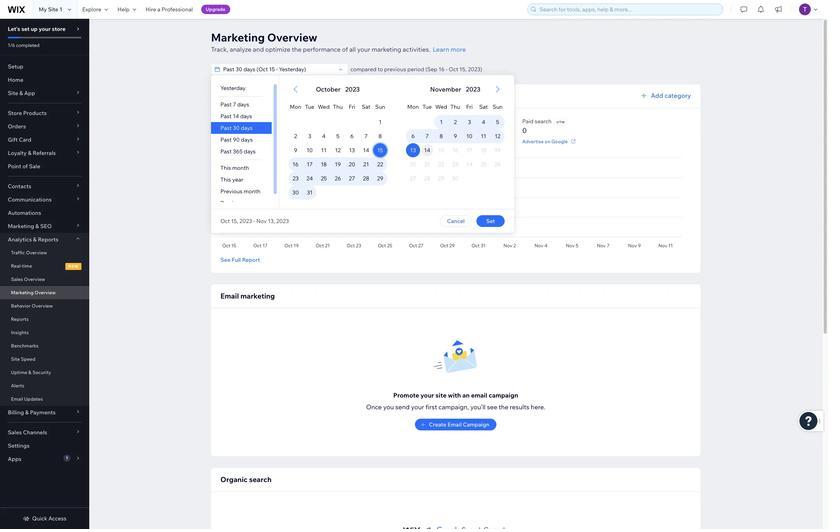 Task type: vqa. For each thing, say whether or not it's contained in the screenshot.


Task type: describe. For each thing, give the bounding box(es) containing it.
2 horizontal spatial 14
[[425, 147, 431, 154]]

1 up create an email campaign
[[379, 119, 382, 126]]

2 8 from the left
[[440, 133, 443, 140]]

1 horizontal spatial 9
[[454, 133, 458, 140]]

on for paid social
[[470, 139, 475, 144]]

on for paid search
[[545, 139, 551, 144]]

store
[[52, 25, 66, 33]]

social for create a social post
[[316, 139, 328, 144]]

wed for 4
[[318, 103, 330, 111]]

20
[[349, 161, 356, 168]]

fri for 10
[[467, 103, 473, 111]]

2023)
[[468, 66, 483, 73]]

create a social post link
[[296, 138, 349, 145]]

orders button
[[0, 120, 89, 133]]

27
[[349, 175, 355, 182]]

sales overview
[[11, 277, 45, 283]]

card
[[19, 136, 31, 143]]

post
[[329, 139, 339, 144]]

24
[[307, 175, 313, 182]]

this for this month
[[221, 165, 231, 172]]

settings
[[8, 443, 30, 450]]

gift
[[8, 136, 18, 143]]

point of sale link
[[0, 160, 89, 173]]

grid containing october
[[279, 75, 397, 209]]

first
[[426, 404, 438, 412]]

sat for 11
[[480, 103, 488, 111]]

your inside sidebar 'element'
[[39, 25, 51, 33]]

email inside promote your site with an email campaign once you send your first campaign, you'll see the results here.
[[472, 392, 488, 400]]

year for previous year
[[244, 200, 255, 207]]

16 inside row
[[293, 161, 299, 168]]

month for this month
[[232, 165, 249, 172]]

0 horizontal spatial reports
[[11, 317, 29, 323]]

advertise on social media
[[447, 139, 504, 144]]

days for past 30 days
[[241, 125, 253, 132]]

row containing 23
[[289, 172, 388, 186]]

marketing for marketing overview
[[11, 290, 34, 296]]

category inside button
[[665, 92, 692, 100]]

0 vertical spatial oct
[[449, 66, 459, 73]]

mon for 6
[[408, 103, 419, 111]]

advertise for social
[[447, 139, 469, 144]]

2023 down compared
[[346, 85, 360, 93]]

previous for previous month
[[221, 188, 243, 195]]

0 horizontal spatial category
[[278, 93, 305, 100]]

marketing inside marketing overview track, analyze and optimize the performance of all your marketing activities. learn more
[[372, 45, 402, 53]]

1 vertical spatial 4
[[322, 133, 326, 140]]

upgrade
[[206, 6, 226, 12]]

point
[[8, 163, 21, 170]]

behavior
[[11, 303, 31, 309]]

0 vertical spatial campaign
[[407, 139, 429, 144]]

gift card
[[8, 136, 31, 143]]

october
[[316, 85, 341, 93]]

email down see
[[221, 292, 239, 301]]

0 horizontal spatial 9
[[294, 147, 298, 154]]

upgrade button
[[201, 5, 230, 14]]

23
[[293, 175, 299, 182]]

billing & payments
[[8, 410, 56, 417]]

17
[[307, 161, 313, 168]]

row containing 9
[[289, 143, 388, 158]]

analyze
[[230, 45, 252, 53]]

row containing 13
[[406, 143, 505, 158]]

access
[[49, 516, 66, 523]]

analytics & reports button
[[0, 233, 89, 247]]

the inside promote your site with an email campaign once you send your first campaign, you'll see the results here.
[[499, 404, 509, 412]]

0 horizontal spatial 2
[[294, 133, 297, 140]]

1 8 from the left
[[379, 133, 382, 140]]

once
[[367, 404, 382, 412]]

search for paid search
[[535, 118, 552, 125]]

tue for 7
[[423, 103, 432, 111]]

uptime
[[11, 370, 27, 376]]

days for past 90 days
[[241, 136, 253, 143]]

26
[[335, 175, 341, 182]]

1 horizontal spatial email marketing
[[371, 118, 412, 125]]

a for social
[[312, 139, 314, 144]]

organic search
[[221, 476, 272, 485]]

performance
[[303, 45, 341, 53]]

1/6
[[8, 42, 15, 48]]

create for create a social post
[[296, 139, 311, 144]]

past for past 30 days
[[221, 125, 232, 132]]

period
[[408, 66, 425, 73]]

mon tue wed thu for 7
[[408, 103, 461, 111]]

1 horizontal spatial 16
[[439, 66, 445, 73]]

see
[[488, 404, 498, 412]]

31
[[307, 189, 313, 196]]

home
[[8, 76, 23, 83]]

2 vertical spatial marketing
[[241, 292, 275, 301]]

sales overview link
[[0, 273, 89, 287]]

14 inside list box
[[233, 113, 239, 120]]

thu for 5
[[333, 103, 343, 111]]

1 vertical spatial marketing
[[386, 118, 412, 125]]

you
[[384, 404, 394, 412]]

utm for paid social
[[479, 120, 488, 124]]

behavior overview
[[11, 303, 53, 309]]

sat for 7
[[362, 103, 371, 111]]

0 horizontal spatial an
[[387, 139, 393, 144]]

13,
[[268, 218, 275, 225]]

up
[[31, 25, 38, 33]]

media
[[490, 139, 504, 144]]

google
[[552, 139, 568, 144]]

mon for 2
[[290, 103, 302, 111]]

optimize
[[266, 45, 291, 53]]

1 right my
[[60, 6, 62, 13]]

0 vertical spatial 5
[[497, 119, 500, 126]]

0 vertical spatial email
[[394, 139, 406, 144]]

1 horizontal spatial 4
[[482, 119, 486, 126]]

2023 down 2023)
[[466, 85, 481, 93]]

0 horizontal spatial 3
[[308, 133, 312, 140]]

list box containing yesterday
[[211, 82, 279, 209]]

0 vertical spatial site
[[48, 6, 58, 13]]

orders
[[8, 123, 26, 130]]

0 horizontal spatial 15,
[[231, 218, 238, 225]]

email updates
[[11, 397, 43, 403]]

the inside marketing overview track, analyze and optimize the performance of all your marketing activities. learn more
[[292, 45, 302, 53]]

campaign
[[463, 422, 490, 429]]

1 horizontal spatial 11
[[481, 133, 487, 140]]

organic for organic search
[[221, 476, 248, 485]]

sales for sales channels
[[8, 430, 22, 437]]

social for advertise on social media
[[476, 139, 489, 144]]

hire a professional
[[146, 6, 193, 13]]

0 vertical spatial 3
[[468, 119, 472, 126]]

automations link
[[0, 207, 89, 220]]

create for create an email campaign
[[371, 139, 386, 144]]

store products
[[8, 110, 47, 117]]

search for organic search 0 manage site seo
[[242, 118, 259, 125]]

marketing & seo
[[8, 223, 52, 230]]

create for create email campaign
[[430, 422, 447, 429]]

products
[[23, 110, 47, 117]]

thu for 9
[[451, 103, 461, 111]]

reports inside popup button
[[38, 236, 58, 243]]

90
[[233, 136, 240, 143]]

past 365 days
[[221, 148, 256, 155]]

paid for paid social
[[447, 118, 459, 125]]

0 inside the organic search 0 manage site seo
[[221, 126, 225, 135]]

home link
[[0, 73, 89, 87]]

2 horizontal spatial 7
[[426, 133, 429, 140]]

3 0 from the left
[[523, 126, 527, 135]]

alerts link
[[0, 380, 89, 393]]

security
[[32, 370, 51, 376]]

payments
[[30, 410, 56, 417]]

365
[[233, 148, 243, 155]]

cancel
[[448, 218, 465, 225]]

sales channels button
[[0, 426, 89, 440]]

& for analytics
[[33, 236, 37, 243]]

& for marketing
[[35, 223, 39, 230]]

1/6 completed
[[8, 42, 40, 48]]

advertise on social media link
[[447, 138, 513, 145]]

real-time
[[11, 263, 32, 269]]

1 horizontal spatial 14
[[363, 147, 370, 154]]

22
[[378, 161, 384, 168]]

past 14 days
[[221, 113, 252, 120]]

loyalty & referrals
[[8, 150, 56, 157]]

here.
[[531, 404, 546, 412]]

overview for behavior overview
[[32, 303, 53, 309]]

site & app
[[8, 90, 35, 97]]

21
[[364, 161, 369, 168]]

sales channels
[[8, 430, 47, 437]]

manage
[[221, 139, 239, 144]]

7 inside list box
[[233, 101, 236, 108]]

previous month
[[221, 188, 261, 195]]

uptime & security link
[[0, 366, 89, 380]]

site speed link
[[0, 353, 89, 366]]

fri for 6
[[349, 103, 356, 111]]

an inside promote your site with an email campaign once you send your first campaign, you'll see the results here.
[[463, 392, 470, 400]]

1 vertical spatial 12
[[335, 147, 341, 154]]

Search for tools, apps, help & more... field
[[538, 4, 721, 15]]

tue for 3
[[305, 103, 315, 111]]

1 inside row
[[440, 119, 443, 126]]

1 vertical spatial 11
[[322, 147, 327, 154]]

mon tue wed thu for 3
[[290, 103, 343, 111]]

organic for organic search 0 manage site seo
[[221, 118, 241, 125]]

0 horizontal spatial oct
[[221, 218, 230, 225]]

this month
[[221, 165, 249, 172]]

past for past 365 days
[[221, 148, 232, 155]]

let's set up your store
[[8, 25, 66, 33]]

email updates link
[[0, 393, 89, 406]]

28
[[363, 175, 370, 182]]

overview for sales overview
[[24, 277, 45, 283]]

create email campaign button
[[415, 419, 497, 431]]

set button
[[477, 216, 505, 227]]

2023 left 'nov'
[[240, 218, 252, 225]]



Task type: locate. For each thing, give the bounding box(es) containing it.
a
[[158, 6, 161, 13], [312, 139, 314, 144]]

overview inside marketing overview track, analyze and optimize the performance of all your marketing activities. learn more
[[268, 31, 318, 44]]

list box
[[211, 82, 279, 209]]

1 horizontal spatial the
[[499, 404, 509, 412]]

- right (sep
[[446, 66, 448, 73]]

alert down compared
[[314, 85, 363, 94]]

days for past 14 days
[[240, 113, 252, 120]]

& for billing
[[25, 410, 29, 417]]

create an email campaign link
[[371, 138, 438, 145]]

14 left '15'
[[363, 147, 370, 154]]

add category button
[[640, 91, 692, 100]]

year up previous month
[[232, 176, 244, 183]]

2 row group from the left
[[397, 115, 515, 209]]

advertise inside "link"
[[523, 139, 544, 144]]

overview down analytics & reports
[[26, 250, 47, 256]]

tue down november
[[423, 103, 432, 111]]

4 past from the top
[[221, 136, 232, 143]]

1 vertical spatial a
[[312, 139, 314, 144]]

compared
[[351, 66, 377, 73]]

seo up analytics & reports popup button
[[40, 223, 52, 230]]

1 horizontal spatial campaign
[[489, 392, 519, 400]]

1 previous from the top
[[221, 188, 243, 195]]

13
[[349, 147, 355, 154], [411, 147, 416, 154]]

uptime & security
[[11, 370, 51, 376]]

1 grid from the left
[[279, 75, 397, 209]]

this up this year
[[221, 165, 231, 172]]

1 vertical spatial site
[[436, 392, 447, 400]]

wed
[[318, 103, 330, 111], [436, 103, 448, 111]]

2 horizontal spatial 0
[[523, 126, 527, 135]]

0 horizontal spatial 13
[[349, 147, 355, 154]]

marketing for marketing overview track, analyze and optimize the performance of all your marketing activities. learn more
[[211, 31, 265, 44]]

create email campaign
[[430, 422, 490, 429]]

11 down create a social post link
[[322, 147, 327, 154]]

your right the all
[[358, 45, 371, 53]]

sale
[[29, 163, 40, 170]]

2 sun from the left
[[493, 103, 503, 111]]

search inside the organic search 0 manage site seo
[[242, 118, 259, 125]]

past left the "90"
[[221, 136, 232, 143]]

site inside promote your site with an email campaign once you send your first campaign, you'll see the results here.
[[436, 392, 447, 400]]

past for past 7 days
[[221, 101, 232, 108]]

set
[[21, 25, 30, 33]]

overview up the marketing overview
[[24, 277, 45, 283]]

6 right post
[[351, 133, 354, 140]]

25
[[321, 175, 327, 182]]

1 horizontal spatial email
[[472, 392, 488, 400]]

row containing 2
[[289, 129, 388, 143]]

& up analytics & reports
[[35, 223, 39, 230]]

past up 'manage'
[[221, 125, 232, 132]]

2 on from the left
[[545, 139, 551, 144]]

1 horizontal spatial 7
[[365, 133, 368, 140]]

store products button
[[0, 107, 89, 120]]

2 utm from the left
[[557, 120, 565, 124]]

this year
[[221, 176, 244, 183]]

alerts
[[11, 383, 24, 389]]

0 horizontal spatial fri
[[349, 103, 356, 111]]

alert containing october
[[314, 85, 363, 94]]

utm for paid search
[[557, 120, 565, 124]]

row group
[[279, 115, 397, 209], [397, 115, 515, 209]]

0 vertical spatial sales
[[11, 277, 23, 283]]

0 vertical spatial this
[[221, 165, 231, 172]]

13 down create an email campaign link
[[411, 147, 416, 154]]

1 down settings link
[[66, 456, 68, 461]]

thu up paid social
[[451, 103, 461, 111]]

sun up media
[[493, 103, 503, 111]]

category right add
[[665, 92, 692, 100]]

on left the google
[[545, 139, 551, 144]]

1 vertical spatial email marketing
[[221, 292, 275, 301]]

hire a professional link
[[141, 0, 198, 19]]

learn
[[433, 45, 450, 53]]

sidebar element
[[0, 19, 89, 530]]

year for this year
[[232, 176, 244, 183]]

1 vertical spatial year
[[244, 200, 255, 207]]

1 horizontal spatial social
[[460, 118, 474, 125]]

promote
[[394, 392, 420, 400]]

1 0 from the left
[[221, 126, 225, 135]]

overview inside marketing overview link
[[35, 290, 56, 296]]

5 up media
[[497, 119, 500, 126]]

0 horizontal spatial year
[[232, 176, 244, 183]]

13 inside cell
[[411, 147, 416, 154]]

1 horizontal spatial 0
[[296, 126, 300, 135]]

2 past from the top
[[221, 113, 232, 120]]

let's
[[8, 25, 20, 33]]

of
[[342, 45, 348, 53], [23, 163, 28, 170]]

mon up create an email campaign link
[[408, 103, 419, 111]]

1 left paid social
[[440, 119, 443, 126]]

4 left post
[[322, 133, 326, 140]]

& right uptime
[[28, 370, 31, 376]]

1 horizontal spatial sat
[[480, 103, 488, 111]]

10 down create a social post
[[307, 147, 313, 154]]

setup
[[8, 63, 23, 70]]

2 mon from the left
[[408, 103, 419, 111]]

0 horizontal spatial paid
[[447, 118, 459, 125]]

1 vertical spatial seo
[[40, 223, 52, 230]]

marketing inside popup button
[[8, 223, 34, 230]]

0 vertical spatial email marketing
[[371, 118, 412, 125]]

your up first
[[421, 392, 435, 400]]

email up '15'
[[371, 118, 385, 125]]

15,
[[460, 66, 467, 73], [231, 218, 238, 225]]

0 vertical spatial organic
[[221, 118, 241, 125]]

0 vertical spatial 16
[[439, 66, 445, 73]]

mon
[[290, 103, 302, 111], [408, 103, 419, 111]]

social left media
[[476, 139, 489, 144]]

1 fri from the left
[[349, 103, 356, 111]]

create up 17
[[296, 139, 311, 144]]

0 horizontal spatial 8
[[379, 133, 382, 140]]

row group for grid containing october
[[279, 115, 397, 209]]

email marketing down report
[[221, 292, 275, 301]]

1 horizontal spatial of
[[342, 45, 348, 53]]

13 up 20
[[349, 147, 355, 154]]

utm
[[479, 120, 488, 124], [557, 120, 565, 124]]

0 horizontal spatial 0
[[221, 126, 225, 135]]

1 horizontal spatial site
[[436, 392, 447, 400]]

0 vertical spatial 11
[[481, 133, 487, 140]]

11 left media
[[481, 133, 487, 140]]

30 inside list box
[[233, 125, 240, 132]]

1 vertical spatial this
[[221, 176, 231, 183]]

1 horizontal spatial 5
[[497, 119, 500, 126]]

days up "past 30 days"
[[240, 113, 252, 120]]

contacts
[[8, 183, 31, 190]]

advertise on google link
[[523, 138, 578, 145]]

benchmarks
[[11, 343, 39, 349]]

0 horizontal spatial 5
[[337, 133, 340, 140]]

0 horizontal spatial sun
[[376, 103, 386, 111]]

11
[[481, 133, 487, 140], [322, 147, 327, 154]]

monday, november 13, 2023 cell
[[406, 143, 421, 158]]

site inside popup button
[[8, 90, 18, 97]]

16 left 17
[[293, 161, 299, 168]]

sun for 8
[[376, 103, 386, 111]]

overview for marketing overview
[[35, 290, 56, 296]]

traffic overview
[[11, 250, 47, 256]]

days for past 7 days
[[238, 101, 249, 108]]

2 6 from the left
[[412, 133, 415, 140]]

the right see on the bottom right of the page
[[499, 404, 509, 412]]

1 on from the left
[[470, 139, 475, 144]]

1 inside sidebar 'element'
[[66, 456, 68, 461]]

referrals
[[33, 150, 56, 157]]

sales down real-
[[11, 277, 23, 283]]

communications button
[[0, 193, 89, 207]]

sun
[[376, 103, 386, 111], [493, 103, 503, 111]]

sales for sales overview
[[11, 277, 23, 283]]

1 horizontal spatial category
[[665, 92, 692, 100]]

1 horizontal spatial on
[[545, 139, 551, 144]]

1 tue from the left
[[305, 103, 315, 111]]

marketing for marketing & seo
[[8, 223, 34, 230]]

8
[[379, 133, 382, 140], [440, 133, 443, 140]]

set
[[487, 218, 496, 225]]

0 horizontal spatial social
[[316, 139, 328, 144]]

row
[[289, 96, 388, 115], [406, 96, 505, 115], [406, 115, 505, 129], [289, 129, 388, 143], [406, 129, 505, 143], [289, 143, 388, 158], [406, 143, 505, 158], [289, 158, 388, 172], [406, 158, 505, 172], [289, 172, 388, 186], [406, 172, 505, 186], [289, 186, 388, 200]]

add
[[652, 92, 664, 100]]

None field
[[221, 64, 336, 75]]

advertise down "paid search" at the right top of page
[[523, 139, 544, 144]]

1 this from the top
[[221, 165, 231, 172]]

site left 'speed' at the left bottom of page
[[11, 357, 20, 363]]

thu
[[333, 103, 343, 111], [451, 103, 461, 111]]

and
[[253, 45, 264, 53]]

2 sat from the left
[[480, 103, 488, 111]]

1 utm from the left
[[479, 120, 488, 124]]

0 horizontal spatial 10
[[307, 147, 313, 154]]

1 horizontal spatial utm
[[557, 120, 565, 124]]

results
[[510, 404, 530, 412]]

grid
[[279, 75, 397, 209], [397, 75, 515, 209]]

0 horizontal spatial 6
[[351, 133, 354, 140]]

automations
[[8, 210, 41, 217]]

month
[[232, 165, 249, 172], [244, 188, 261, 195]]

1 horizontal spatial 2
[[454, 119, 457, 126]]

10 down paid social
[[467, 133, 473, 140]]

marketing up behavior
[[11, 290, 34, 296]]

0 vertical spatial month
[[232, 165, 249, 172]]

site left the with
[[436, 392, 447, 400]]

site & app button
[[0, 87, 89, 100]]

sales
[[11, 277, 23, 283], [8, 430, 22, 437]]

previous down previous month
[[221, 200, 243, 207]]

explore
[[82, 6, 101, 13]]

year down previous month
[[244, 200, 255, 207]]

1 vertical spatial marketing
[[8, 223, 34, 230]]

seo inside the organic search 0 manage site seo
[[249, 139, 259, 144]]

2 13 from the left
[[411, 147, 416, 154]]

0 horizontal spatial tue
[[305, 103, 315, 111]]

sales inside sales overview link
[[11, 277, 23, 283]]

wed for 8
[[436, 103, 448, 111]]

2 tue from the left
[[423, 103, 432, 111]]

month up previous year
[[244, 188, 261, 195]]

2 fri from the left
[[467, 103, 473, 111]]

6 up the 'monday, november 13, 2023' cell
[[412, 133, 415, 140]]

overview for marketing overview track, analyze and optimize the performance of all your marketing activities. learn more
[[268, 31, 318, 44]]

reports down marketing & seo popup button
[[38, 236, 58, 243]]

previous down this year
[[221, 188, 243, 195]]

29
[[377, 175, 384, 182]]

alert down 2023)
[[428, 85, 483, 94]]

mon tue wed thu down october
[[290, 103, 343, 111]]

0 horizontal spatial a
[[158, 6, 161, 13]]

1 horizontal spatial reports
[[38, 236, 58, 243]]

site for site & app
[[8, 90, 18, 97]]

alert
[[314, 85, 363, 94], [428, 85, 483, 94]]

1 horizontal spatial 10
[[467, 133, 473, 140]]

1 horizontal spatial 6
[[412, 133, 415, 140]]

1 vertical spatial -
[[254, 218, 255, 225]]

reports
[[38, 236, 58, 243], [11, 317, 29, 323]]

& left app
[[19, 90, 23, 97]]

real-
[[11, 263, 22, 269]]

1 vertical spatial sales
[[8, 430, 22, 437]]

2023 right 13,
[[277, 218, 289, 225]]

& for site
[[19, 90, 23, 97]]

site inside the organic search 0 manage site seo
[[240, 139, 248, 144]]

0 horizontal spatial utm
[[479, 120, 488, 124]]

see
[[221, 257, 231, 264]]

manage site seo link
[[221, 138, 268, 145]]

of left the sale at the top
[[23, 163, 28, 170]]

1 past from the top
[[221, 101, 232, 108]]

30 inside row
[[293, 189, 299, 196]]

2 paid from the left
[[523, 118, 534, 125]]

1 vertical spatial 9
[[294, 147, 298, 154]]

1 horizontal spatial thu
[[451, 103, 461, 111]]

1 organic from the top
[[221, 118, 241, 125]]

your inside marketing overview track, analyze and optimize the performance of all your marketing activities. learn more
[[358, 45, 371, 53]]

2 wed from the left
[[436, 103, 448, 111]]

2 grid from the left
[[397, 75, 515, 209]]

your right up
[[39, 25, 51, 33]]

organic search 0 manage site seo
[[221, 118, 259, 144]]

site for site speed
[[11, 357, 20, 363]]

overview for traffic overview
[[26, 250, 47, 256]]

overview inside the traffic overview link
[[26, 250, 47, 256]]

0 vertical spatial 2
[[454, 119, 457, 126]]

2 alert from the left
[[428, 85, 483, 94]]

row containing 30
[[289, 186, 388, 200]]

row containing 1
[[406, 115, 505, 129]]

1 vertical spatial 3
[[308, 133, 312, 140]]

row containing 6
[[406, 129, 505, 143]]

0 horizontal spatial 7
[[233, 101, 236, 108]]

1 vertical spatial 10
[[307, 147, 313, 154]]

-
[[446, 66, 448, 73], [254, 218, 255, 225]]

3 left post
[[308, 133, 312, 140]]

past 30 days
[[221, 125, 253, 132]]

email
[[394, 139, 406, 144], [472, 392, 488, 400]]

& right billing
[[25, 410, 29, 417]]

of inside marketing overview track, analyze and optimize the performance of all your marketing activities. learn more
[[342, 45, 348, 53]]

2 thu from the left
[[451, 103, 461, 111]]

1 sat from the left
[[362, 103, 371, 111]]

0 vertical spatial 4
[[482, 119, 486, 126]]

create down first
[[430, 422, 447, 429]]

marketing up analytics
[[8, 223, 34, 230]]

settings link
[[0, 440, 89, 453]]

15, down previous year
[[231, 218, 238, 225]]

create up '15'
[[371, 139, 386, 144]]

site right my
[[48, 6, 58, 13]]

paid up advertise on social media
[[447, 118, 459, 125]]

month up this year
[[232, 165, 249, 172]]

grid containing november
[[397, 75, 515, 209]]

2 this from the top
[[221, 176, 231, 183]]

1 mon from the left
[[290, 103, 302, 111]]

social inside the advertise on social media link
[[476, 139, 489, 144]]

0 vertical spatial a
[[158, 6, 161, 13]]

1 13 from the left
[[349, 147, 355, 154]]

paid search
[[523, 118, 552, 125]]

channels
[[23, 430, 47, 437]]

behavior overview link
[[0, 300, 89, 313]]

seo right the "90"
[[249, 139, 259, 144]]

0 horizontal spatial 14
[[233, 113, 239, 120]]

create
[[296, 139, 311, 144], [371, 139, 386, 144], [430, 422, 447, 429]]

wed down november
[[436, 103, 448, 111]]

sales up "settings"
[[8, 430, 22, 437]]

campaign inside promote your site with an email campaign once you send your first campaign, you'll see the results here.
[[489, 392, 519, 400]]

30 down 23
[[293, 189, 299, 196]]

previous for previous year
[[221, 200, 243, 207]]

1 mon tue wed thu from the left
[[290, 103, 343, 111]]

2 previous from the top
[[221, 200, 243, 207]]

days down by
[[238, 101, 249, 108]]

0 vertical spatial 9
[[454, 133, 458, 140]]

sales inside sales channels dropdown button
[[8, 430, 22, 437]]

paid for paid search
[[523, 118, 534, 125]]

hire
[[146, 6, 156, 13]]

past
[[221, 101, 232, 108], [221, 113, 232, 120], [221, 125, 232, 132], [221, 136, 232, 143], [221, 148, 232, 155]]

4 up the advertise on social media link
[[482, 119, 486, 126]]

1 vertical spatial oct
[[221, 218, 230, 225]]

19
[[335, 161, 341, 168]]

15, left 2023)
[[460, 66, 467, 73]]

1 vertical spatial an
[[463, 392, 470, 400]]

1 horizontal spatial advertise
[[523, 139, 544, 144]]

seo inside marketing & seo popup button
[[40, 223, 52, 230]]

0 horizontal spatial alert
[[314, 85, 363, 94]]

site speed
[[11, 357, 35, 363]]

(sep
[[426, 66, 438, 73]]

overview
[[268, 31, 318, 44], [26, 250, 47, 256], [24, 277, 45, 283], [35, 290, 56, 296], [32, 303, 53, 309]]

0 vertical spatial 10
[[467, 133, 473, 140]]

1 alert from the left
[[314, 85, 363, 94]]

a for professional
[[158, 6, 161, 13]]

email inside email updates link
[[11, 397, 23, 403]]

of inside sidebar 'element'
[[23, 163, 28, 170]]

1 thu from the left
[[333, 103, 343, 111]]

email down alerts
[[11, 397, 23, 403]]

updates
[[24, 397, 43, 403]]

marketing inside marketing overview track, analyze and optimize the performance of all your marketing activities. learn more
[[211, 31, 265, 44]]

& inside dropdown button
[[25, 410, 29, 417]]

see full report button
[[221, 257, 260, 264]]

organic inside the organic search 0 manage site seo
[[221, 118, 241, 125]]

& for uptime
[[28, 370, 31, 376]]

create inside button
[[430, 422, 447, 429]]

sunday, october 15, 2023 cell
[[374, 143, 388, 158]]

days for past 365 days
[[244, 148, 256, 155]]

9 down create a social post
[[294, 147, 298, 154]]

0 horizontal spatial email
[[394, 139, 406, 144]]

your left first
[[412, 404, 425, 412]]

marketing up analyze
[[211, 31, 265, 44]]

1 horizontal spatial oct
[[449, 66, 459, 73]]

2 mon tue wed thu from the left
[[408, 103, 461, 111]]

1 row group from the left
[[279, 115, 397, 209]]

marketing overview
[[11, 290, 56, 296]]

this for this year
[[221, 176, 231, 183]]

0 vertical spatial -
[[446, 66, 448, 73]]

mon tue wed thu down november
[[408, 103, 461, 111]]

3
[[468, 119, 472, 126], [308, 133, 312, 140]]

1 6 from the left
[[351, 133, 354, 140]]

advertise for search
[[523, 139, 544, 144]]

see full report
[[221, 257, 260, 264]]

mon down sessions by traffic category on the top left of page
[[290, 103, 302, 111]]

past for past 90 days
[[221, 136, 232, 143]]

1 wed from the left
[[318, 103, 330, 111]]

0 vertical spatial 30
[[233, 125, 240, 132]]

sat down compared
[[362, 103, 371, 111]]

1 horizontal spatial year
[[244, 200, 255, 207]]

14 right the 'monday, november 13, 2023' cell
[[425, 147, 431, 154]]

2 horizontal spatial social
[[476, 139, 489, 144]]

2 vertical spatial marketing
[[11, 290, 34, 296]]

1 horizontal spatial tue
[[423, 103, 432, 111]]

marketing up create an email campaign
[[386, 118, 412, 125]]

1 vertical spatial of
[[23, 163, 28, 170]]

1 advertise from the left
[[447, 139, 469, 144]]

month for previous month
[[244, 188, 261, 195]]

sun for 12
[[493, 103, 503, 111]]

2 organic from the top
[[221, 476, 248, 485]]

4
[[482, 119, 486, 126], [322, 133, 326, 140]]

on inside "link"
[[545, 139, 551, 144]]

0 vertical spatial site
[[240, 139, 248, 144]]

1 vertical spatial campaign
[[489, 392, 519, 400]]

past down sessions
[[221, 101, 232, 108]]

1 vertical spatial email
[[472, 392, 488, 400]]

row containing 16
[[289, 158, 388, 172]]

1 paid from the left
[[447, 118, 459, 125]]

2 0 from the left
[[296, 126, 300, 135]]

overview inside sales overview link
[[24, 277, 45, 283]]

2 advertise from the left
[[523, 139, 544, 144]]

1 vertical spatial 15,
[[231, 218, 238, 225]]

overview down marketing overview link
[[32, 303, 53, 309]]

0 horizontal spatial create
[[296, 139, 311, 144]]

traffic overview link
[[0, 247, 89, 260]]

row group for grid containing november
[[397, 115, 515, 209]]

you'll
[[471, 404, 486, 412]]

& inside popup button
[[28, 150, 31, 157]]

1 sun from the left
[[376, 103, 386, 111]]

tue up create a social post
[[305, 103, 315, 111]]

thu down october
[[333, 103, 343, 111]]

0 vertical spatial 12
[[495, 133, 501, 140]]

benchmarks link
[[0, 340, 89, 353]]

1 horizontal spatial -
[[446, 66, 448, 73]]

alert containing november
[[428, 85, 483, 94]]

1 horizontal spatial mon
[[408, 103, 419, 111]]

email up you'll
[[472, 392, 488, 400]]

full
[[232, 257, 241, 264]]

3 past from the top
[[221, 125, 232, 132]]

email inside create email campaign button
[[448, 422, 462, 429]]

paid up the advertise on google
[[523, 118, 534, 125]]

social
[[460, 118, 474, 125], [316, 139, 328, 144], [476, 139, 489, 144]]

communications
[[8, 196, 52, 203]]

oct down previous year
[[221, 218, 230, 225]]

0 down "paid search" at the right top of page
[[523, 126, 527, 135]]

5 past from the top
[[221, 148, 232, 155]]

1 horizontal spatial 3
[[468, 119, 472, 126]]

1 horizontal spatial 15,
[[460, 66, 467, 73]]

1 vertical spatial the
[[499, 404, 509, 412]]

marketing up 'to'
[[372, 45, 402, 53]]

overview inside 'behavior overview' link
[[32, 303, 53, 309]]

site down home
[[8, 90, 18, 97]]

& down marketing & seo
[[33, 236, 37, 243]]

sun down 'to'
[[376, 103, 386, 111]]

search for organic search
[[249, 476, 272, 485]]

& for loyalty
[[28, 150, 31, 157]]

past for past 14 days
[[221, 113, 232, 120]]

8 up '15'
[[379, 133, 382, 140]]

completed
[[16, 42, 40, 48]]

0 vertical spatial reports
[[38, 236, 58, 243]]

16
[[439, 66, 445, 73], [293, 161, 299, 168]]

social inside create a social post link
[[316, 139, 328, 144]]

overview down sales overview link
[[35, 290, 56, 296]]

past 7 days
[[221, 101, 249, 108]]

marketing down report
[[241, 292, 275, 301]]

0 horizontal spatial 4
[[322, 133, 326, 140]]

0 vertical spatial of
[[342, 45, 348, 53]]

2 left post
[[294, 133, 297, 140]]

1
[[60, 6, 62, 13], [379, 119, 382, 126], [440, 119, 443, 126], [66, 456, 68, 461]]

1 vertical spatial previous
[[221, 200, 243, 207]]



